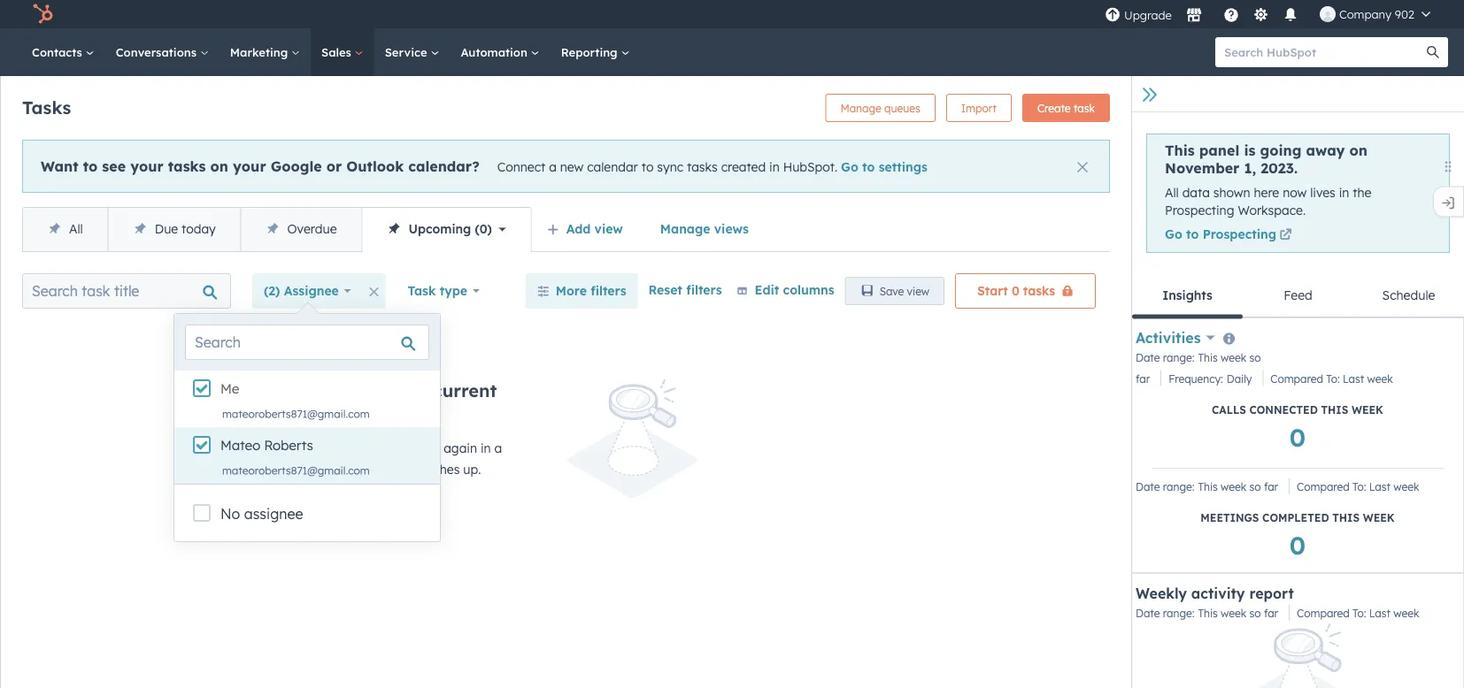 Task type: describe. For each thing, give the bounding box(es) containing it.
create
[[1038, 101, 1071, 115]]

0 button for 'meetings completed this week' element
[[1290, 528, 1306, 562]]

to for expecting to see new tasks? try again in a few seconds as the system catches up.
[[316, 441, 329, 456]]

upcoming ( 0 )
[[409, 221, 492, 237]]

go to settings link
[[841, 159, 928, 174]]

range: inside 'meetings completed this week' element
[[1163, 481, 1195, 494]]

activities button
[[1136, 327, 1215, 349]]

edit columns button
[[736, 279, 835, 302]]

2 vertical spatial compared
[[1297, 607, 1350, 620]]

due today
[[155, 221, 216, 237]]

2023.
[[1261, 159, 1298, 177]]

3 date from the top
[[1136, 607, 1160, 620]]

marketing link
[[219, 28, 311, 76]]

marketplaces button
[[1176, 0, 1213, 28]]

mateoroberts871@gmail.com for me
[[222, 408, 370, 421]]

assignee
[[244, 506, 303, 523]]

insights
[[1163, 288, 1213, 303]]

filters.
[[255, 402, 310, 424]]

2 date range: this week so far from the top
[[1136, 607, 1279, 620]]

few
[[255, 462, 276, 478]]

is
[[1244, 142, 1256, 159]]

all for all data shown here now lives in the prospecting workspace.
[[1165, 185, 1179, 201]]

november
[[1165, 159, 1240, 177]]

notifications button
[[1276, 0, 1306, 28]]

3 range: from the top
[[1163, 607, 1195, 620]]

feed link
[[1243, 274, 1354, 317]]

task
[[408, 283, 436, 299]]

tasks?
[[382, 441, 419, 456]]

date inside 'meetings completed this week' element
[[1136, 481, 1160, 494]]

a inside the "expecting to see new tasks? try again in a few seconds as the system catches up."
[[495, 441, 502, 456]]

system
[[370, 462, 411, 478]]

2 vertical spatial compared to: last week
[[1297, 607, 1420, 620]]

upgrade image
[[1105, 8, 1121, 23]]

columns
[[783, 282, 835, 298]]

automation
[[461, 45, 531, 59]]

Search search field
[[185, 325, 429, 360]]

hubspot link
[[21, 4, 66, 25]]

1 vertical spatial prospecting
[[1203, 227, 1277, 242]]

save
[[880, 285, 904, 298]]

reporting link
[[550, 28, 641, 76]]

calendar?
[[408, 157, 480, 175]]

expecting
[[255, 441, 313, 456]]

the inside the "expecting to see new tasks? try again in a few seconds as the system catches up."
[[348, 462, 366, 478]]

2 link opens in a new window image from the top
[[1280, 230, 1292, 242]]

mateo
[[220, 437, 260, 454]]

more filters link
[[526, 274, 638, 309]]

all for all
[[69, 221, 83, 237]]

marketplaces image
[[1186, 8, 1202, 24]]

notifications image
[[1283, 8, 1299, 24]]

tasks right sync
[[687, 159, 718, 174]]

create task link
[[1023, 94, 1110, 122]]

calls connected this week element
[[1136, 347, 1460, 461]]

help image
[[1223, 8, 1239, 24]]

hubspot image
[[32, 4, 53, 25]]

view for add view
[[595, 221, 623, 237]]

no for no assignee
[[220, 506, 240, 523]]

to for want to see your tasks on your google or outlook calendar?
[[83, 157, 98, 175]]

row group containing me
[[174, 371, 440, 486]]

this panel is going away on november 1, 2023.
[[1165, 142, 1368, 177]]

contacts link
[[21, 28, 105, 76]]

)
[[487, 221, 492, 237]]

queues
[[885, 101, 921, 115]]

far inside "this week so far"
[[1136, 373, 1150, 386]]

manage views link
[[649, 212, 760, 247]]

report
[[1250, 585, 1294, 603]]

range: inside the 'calls connected this week' element
[[1163, 351, 1195, 365]]

3 so from the top
[[1250, 607, 1261, 620]]

1 your from the left
[[130, 157, 164, 175]]

overdue
[[287, 221, 337, 237]]

the inside all data shown here now lives in the prospecting workspace.
[[1353, 185, 1372, 201]]

last inside 'meetings completed this week' element
[[1369, 481, 1391, 494]]

0 inside start 0 tasks button
[[1012, 283, 1020, 299]]

this week so far
[[1136, 351, 1261, 386]]

connect a new calendar to sync tasks created in hubspot. go to settings
[[497, 159, 928, 174]]

roberts
[[264, 437, 313, 454]]

add
[[566, 221, 591, 237]]

manage views
[[660, 221, 749, 237]]

daily
[[1227, 373, 1252, 386]]

more
[[556, 283, 587, 299]]

again
[[444, 441, 477, 456]]

so inside "this week so far"
[[1250, 351, 1261, 365]]

contacts
[[32, 45, 86, 59]]

import link
[[946, 94, 1012, 122]]

activities
[[1136, 329, 1201, 347]]

data
[[1183, 185, 1210, 201]]

navigation containing all
[[22, 207, 532, 252]]

company 902 button
[[1309, 0, 1441, 28]]

manage queues
[[841, 101, 921, 115]]

type
[[440, 283, 468, 299]]

want to see your tasks on your google or outlook calendar? alert
[[22, 140, 1110, 193]]

task
[[1074, 101, 1095, 115]]

settings image
[[1253, 8, 1269, 23]]

in inside all data shown here now lives in the prospecting workspace.
[[1339, 185, 1350, 201]]

compared inside the 'calls connected this week' element
[[1271, 373, 1324, 386]]

sales link
[[311, 28, 374, 76]]

1 link opens in a new window image from the top
[[1280, 228, 1292, 245]]

task type
[[408, 283, 468, 299]]

go to prospecting
[[1165, 227, 1277, 242]]

far inside 'meetings completed this week' element
[[1264, 481, 1279, 494]]

save view
[[880, 285, 930, 298]]

going
[[1260, 142, 1302, 159]]

prospecting inside all data shown here now lives in the prospecting workspace.
[[1165, 202, 1235, 218]]

the inside no tasks match the current filters.
[[399, 380, 427, 402]]

add view button
[[535, 212, 638, 247]]

created
[[721, 159, 766, 174]]

due today link
[[108, 208, 240, 251]]

upcoming
[[409, 221, 471, 237]]

all link
[[23, 208, 108, 251]]

reset
[[649, 282, 682, 298]]

as
[[330, 462, 344, 478]]

go inside go to prospecting link
[[1165, 227, 1183, 242]]

in inside the "expecting to see new tasks? try again in a few seconds as the system catches up."
[[481, 441, 491, 456]]

all data shown here now lives in the prospecting workspace.
[[1165, 185, 1372, 218]]

search image
[[1427, 46, 1440, 58]]

match
[[338, 380, 394, 402]]

connect
[[497, 159, 546, 174]]

calendar
[[587, 159, 638, 174]]

service link
[[374, 28, 450, 76]]



Task type: locate. For each thing, give the bounding box(es) containing it.
far down date range:
[[1136, 373, 1150, 386]]

filters inside button
[[686, 282, 722, 298]]

0
[[480, 221, 487, 237], [1012, 283, 1020, 299], [1290, 422, 1306, 453], [1290, 530, 1306, 561]]

manage left views
[[660, 221, 710, 237]]

now
[[1283, 185, 1307, 201]]

all
[[1165, 185, 1179, 201], [69, 221, 83, 237]]

1 horizontal spatial no
[[255, 380, 280, 402]]

catches
[[415, 462, 460, 478]]

2 vertical spatial to:
[[1353, 607, 1367, 620]]

sales
[[321, 45, 355, 59]]

0 horizontal spatial filters
[[591, 283, 626, 299]]

to left settings
[[862, 159, 875, 174]]

far
[[1136, 373, 1150, 386], [1264, 481, 1279, 494], [1264, 607, 1279, 620]]

0 vertical spatial to:
[[1327, 373, 1340, 386]]

tasks down the search search box
[[286, 380, 332, 402]]

close image
[[1077, 162, 1088, 173]]

1 vertical spatial view
[[907, 285, 930, 298]]

filters for more filters
[[591, 283, 626, 299]]

more filters
[[556, 283, 626, 299]]

mateoroberts871@gmail.com up roberts
[[222, 408, 370, 421]]

1 vertical spatial compared to: last week
[[1297, 481, 1420, 494]]

see
[[102, 157, 126, 175], [332, 441, 352, 456]]

1 0 button from the top
[[1290, 420, 1306, 454]]

company 902
[[1339, 7, 1415, 21]]

date range: this week so far inside 'meetings completed this week' element
[[1136, 481, 1279, 494]]

0 horizontal spatial view
[[595, 221, 623, 237]]

902
[[1395, 7, 1415, 21]]

new inside the "expecting to see new tasks? try again in a few seconds as the system catches up."
[[355, 441, 379, 456]]

0 vertical spatial 0 button
[[1290, 420, 1306, 454]]

add view
[[566, 221, 623, 237]]

2 vertical spatial so
[[1250, 607, 1261, 620]]

all inside all data shown here now lives in the prospecting workspace.
[[1165, 185, 1179, 201]]

navigation
[[22, 207, 532, 252]]

help button
[[1216, 0, 1247, 28]]

a right connect
[[549, 159, 557, 174]]

so inside 'meetings completed this week' element
[[1250, 481, 1261, 494]]

view inside button
[[907, 285, 930, 298]]

range:
[[1163, 351, 1195, 365], [1163, 481, 1195, 494], [1163, 607, 1195, 620]]

reporting
[[561, 45, 621, 59]]

new inside the want to see your tasks on your google or outlook calendar? alert
[[560, 159, 584, 174]]

filters right more at the left of the page
[[591, 283, 626, 299]]

tasks inside no tasks match the current filters.
[[286, 380, 332, 402]]

1 vertical spatial go
[[1165, 227, 1183, 242]]

1 vertical spatial no
[[220, 506, 240, 523]]

filters for reset filters
[[686, 282, 722, 298]]

go inside the want to see your tasks on your google or outlook calendar? alert
[[841, 159, 859, 174]]

1 vertical spatial compared
[[1297, 481, 1350, 494]]

marketing
[[230, 45, 291, 59]]

1 horizontal spatial go
[[1165, 227, 1183, 242]]

to right want
[[83, 157, 98, 175]]

1 date range: this week so far from the top
[[1136, 481, 1279, 494]]

0 horizontal spatial go
[[841, 159, 859, 174]]

0 button inside the 'calls connected this week' element
[[1290, 420, 1306, 454]]

0 horizontal spatial all
[[69, 221, 83, 237]]

to: inside 'meetings completed this week' element
[[1353, 481, 1367, 494]]

menu containing company 902
[[1103, 0, 1443, 28]]

feed
[[1284, 288, 1313, 303]]

in up up.
[[481, 441, 491, 456]]

on for away
[[1350, 142, 1368, 159]]

task type button
[[396, 274, 491, 309]]

1 vertical spatial date range: this week so far
[[1136, 607, 1279, 620]]

1 horizontal spatial view
[[907, 285, 930, 298]]

0 horizontal spatial the
[[348, 462, 366, 478]]

shown
[[1214, 185, 1251, 201]]

prospecting down data
[[1165, 202, 1235, 218]]

due
[[155, 221, 178, 237]]

2 your from the left
[[233, 157, 266, 175]]

manage queues link
[[825, 94, 936, 122]]

1 horizontal spatial manage
[[841, 101, 882, 115]]

2 horizontal spatial in
[[1339, 185, 1350, 201]]

view
[[595, 221, 623, 237], [907, 285, 930, 298]]

tasks banner
[[22, 89, 1110, 122]]

go right hubspot.
[[841, 159, 859, 174]]

0 vertical spatial a
[[549, 159, 557, 174]]

tasks up due today
[[168, 157, 206, 175]]

conversations
[[116, 45, 200, 59]]

row group
[[174, 371, 440, 486]]

1 horizontal spatial on
[[1350, 142, 1368, 159]]

view right save
[[907, 285, 930, 298]]

frequency:
[[1169, 373, 1223, 386]]

go down data
[[1165, 227, 1183, 242]]

new
[[560, 159, 584, 174], [355, 441, 379, 456]]

0 button for the 'calls connected this week' element
[[1290, 420, 1306, 454]]

view right add
[[595, 221, 623, 237]]

0 horizontal spatial on
[[210, 157, 228, 175]]

a inside the want to see your tasks on your google or outlook calendar? alert
[[549, 159, 557, 174]]

this inside this panel is going away on november 1, 2023.
[[1165, 142, 1195, 159]]

1 horizontal spatial filters
[[686, 282, 722, 298]]

seconds
[[279, 462, 327, 478]]

0 button up report
[[1290, 528, 1306, 562]]

compared to: last week
[[1271, 373, 1393, 386], [1297, 481, 1420, 494], [1297, 607, 1420, 620]]

1 horizontal spatial all
[[1165, 185, 1179, 201]]

the right as
[[348, 462, 366, 478]]

manage inside manage queues link
[[841, 101, 882, 115]]

service
[[385, 45, 431, 59]]

compared to: last week inside 'meetings completed this week' element
[[1297, 481, 1420, 494]]

2 mateoroberts871@gmail.com from the top
[[222, 464, 370, 478]]

to: inside the 'calls connected this week' element
[[1327, 373, 1340, 386]]

0 vertical spatial date range: this week so far
[[1136, 481, 1279, 494]]

0 vertical spatial in
[[769, 159, 780, 174]]

current
[[433, 380, 497, 402]]

0 vertical spatial view
[[595, 221, 623, 237]]

1 vertical spatial a
[[495, 441, 502, 456]]

1 horizontal spatial your
[[233, 157, 266, 175]]

0 inside 'meetings completed this week' element
[[1290, 530, 1306, 561]]

tasks inside button
[[1023, 283, 1055, 299]]

1 so from the top
[[1250, 351, 1261, 365]]

1 horizontal spatial a
[[549, 159, 557, 174]]

all left data
[[1165, 185, 1179, 201]]

start 0 tasks
[[977, 283, 1055, 299]]

2 vertical spatial far
[[1264, 607, 1279, 620]]

workspace.
[[1238, 202, 1306, 218]]

here
[[1254, 185, 1280, 201]]

company
[[1339, 7, 1392, 21]]

1 date from the top
[[1136, 351, 1160, 365]]

1 vertical spatial 0 button
[[1290, 528, 1306, 562]]

a right again at the bottom left
[[495, 441, 502, 456]]

mateo roberts
[[220, 437, 313, 454]]

in inside the want to see your tasks on your google or outlook calendar? alert
[[769, 159, 780, 174]]

1 vertical spatial new
[[355, 441, 379, 456]]

0 vertical spatial the
[[1353, 185, 1372, 201]]

on for tasks
[[210, 157, 228, 175]]

tasks
[[168, 157, 206, 175], [687, 159, 718, 174], [1023, 283, 1055, 299], [286, 380, 332, 402]]

2 range: from the top
[[1163, 481, 1195, 494]]

0 vertical spatial compared
[[1271, 373, 1324, 386]]

2 horizontal spatial the
[[1353, 185, 1372, 201]]

manage left queues
[[841, 101, 882, 115]]

new left calendar
[[560, 159, 584, 174]]

see up as
[[332, 441, 352, 456]]

0 horizontal spatial your
[[130, 157, 164, 175]]

to inside the "expecting to see new tasks? try again in a few seconds as the system catches up."
[[316, 441, 329, 456]]

0 inside the 'calls connected this week' element
[[1290, 422, 1306, 453]]

schedule
[[1383, 288, 1436, 303]]

0 horizontal spatial new
[[355, 441, 379, 456]]

0 right "upcoming"
[[480, 221, 487, 237]]

go to prospecting link
[[1165, 227, 1295, 245]]

new up system
[[355, 441, 379, 456]]

2 so from the top
[[1250, 481, 1261, 494]]

2 vertical spatial date
[[1136, 607, 1160, 620]]

no right me
[[255, 380, 280, 402]]

mateo roberts image
[[1320, 6, 1336, 22]]

in right created
[[769, 159, 780, 174]]

0 vertical spatial go
[[841, 159, 859, 174]]

all down want
[[69, 221, 83, 237]]

2 vertical spatial last
[[1369, 607, 1391, 620]]

link opens in a new window image
[[1280, 228, 1292, 245], [1280, 230, 1292, 242]]

Search task title search field
[[22, 274, 231, 309]]

0 vertical spatial see
[[102, 157, 126, 175]]

(2) assignee
[[264, 283, 339, 299]]

to left sync
[[642, 159, 654, 174]]

week inside "this week so far"
[[1221, 351, 1247, 365]]

1 vertical spatial the
[[399, 380, 427, 402]]

see for your
[[102, 157, 126, 175]]

no for no tasks match the current filters.
[[255, 380, 280, 402]]

reset filters
[[649, 282, 722, 298]]

tab list containing insights
[[1132, 274, 1464, 319]]

0 vertical spatial compared to: last week
[[1271, 373, 1393, 386]]

lives
[[1310, 185, 1336, 201]]

far down report
[[1264, 607, 1279, 620]]

filters right reset
[[686, 282, 722, 298]]

1 vertical spatial so
[[1250, 481, 1261, 494]]

tasks
[[22, 96, 71, 118]]

1 horizontal spatial new
[[560, 159, 584, 174]]

0 right start
[[1012, 283, 1020, 299]]

import
[[961, 101, 997, 115]]

weekly
[[1136, 585, 1187, 603]]

0 up report
[[1290, 530, 1306, 561]]

menu
[[1103, 0, 1443, 28]]

in right lives at the top right of the page
[[1339, 185, 1350, 201]]

0 vertical spatial manage
[[841, 101, 882, 115]]

1 horizontal spatial in
[[769, 159, 780, 174]]

0 horizontal spatial see
[[102, 157, 126, 175]]

manage for manage queues
[[841, 101, 882, 115]]

panel
[[1199, 142, 1240, 159]]

reset filters button
[[649, 274, 722, 298]]

tab list
[[1132, 274, 1464, 319]]

assignee
[[284, 283, 339, 299]]

0 vertical spatial date
[[1136, 351, 1160, 365]]

0 up 'meetings completed this week' element
[[1290, 422, 1306, 453]]

edit
[[755, 282, 779, 298]]

frequency: daily
[[1169, 373, 1252, 386]]

your left the google
[[233, 157, 266, 175]]

last
[[1343, 373, 1365, 386], [1369, 481, 1391, 494], [1369, 607, 1391, 620]]

compared to: last week inside the 'calls connected this week' element
[[1271, 373, 1393, 386]]

mateoroberts871@gmail.com
[[222, 408, 370, 421], [222, 464, 370, 478]]

hubspot.
[[783, 159, 838, 174]]

see right want
[[102, 157, 126, 175]]

date range:
[[1136, 351, 1195, 365]]

0 button up 'meetings completed this week' element
[[1290, 420, 1306, 454]]

2 date from the top
[[1136, 481, 1160, 494]]

1 vertical spatial to:
[[1353, 481, 1367, 494]]

to down data
[[1186, 227, 1199, 242]]

1 vertical spatial see
[[332, 441, 352, 456]]

0 vertical spatial prospecting
[[1165, 202, 1235, 218]]

0 vertical spatial all
[[1165, 185, 1179, 201]]

search button
[[1418, 37, 1448, 67]]

2 vertical spatial range:
[[1163, 607, 1195, 620]]

1 vertical spatial range:
[[1163, 481, 1195, 494]]

1 vertical spatial mateoroberts871@gmail.com
[[222, 464, 370, 478]]

(
[[475, 221, 480, 237]]

on right away
[[1350, 142, 1368, 159]]

to up seconds
[[316, 441, 329, 456]]

2 vertical spatial in
[[481, 441, 491, 456]]

0 vertical spatial last
[[1343, 373, 1365, 386]]

1 horizontal spatial see
[[332, 441, 352, 456]]

save view button
[[845, 277, 945, 305]]

1 vertical spatial all
[[69, 221, 83, 237]]

or
[[326, 157, 342, 175]]

0 vertical spatial far
[[1136, 373, 1150, 386]]

0 horizontal spatial manage
[[660, 221, 710, 237]]

start
[[977, 283, 1008, 299]]

views
[[714, 221, 749, 237]]

meetings completed this week element
[[1136, 476, 1460, 569]]

0 vertical spatial range:
[[1163, 351, 1195, 365]]

see for new
[[332, 441, 352, 456]]

no assignee
[[220, 506, 303, 523]]

your up due
[[130, 157, 164, 175]]

the right lives at the top right of the page
[[1353, 185, 1372, 201]]

1 horizontal spatial the
[[399, 380, 427, 402]]

outlook
[[346, 157, 404, 175]]

upgrade
[[1124, 8, 1172, 23]]

google
[[271, 157, 322, 175]]

0 horizontal spatial in
[[481, 441, 491, 456]]

activity
[[1192, 585, 1245, 603]]

sync
[[657, 159, 684, 174]]

see inside the "expecting to see new tasks? try again in a few seconds as the system catches up."
[[332, 441, 352, 456]]

0 vertical spatial new
[[560, 159, 584, 174]]

tasks right start
[[1023, 283, 1055, 299]]

manage inside manage views link
[[660, 221, 710, 237]]

compared
[[1271, 373, 1324, 386], [1297, 481, 1350, 494], [1297, 607, 1350, 620]]

far down the 'calls connected this week' element
[[1264, 481, 1279, 494]]

manage for manage views
[[660, 221, 710, 237]]

on inside this panel is going away on november 1, 2023.
[[1350, 142, 1368, 159]]

no inside no tasks match the current filters.
[[255, 380, 280, 402]]

see inside alert
[[102, 157, 126, 175]]

1 vertical spatial in
[[1339, 185, 1350, 201]]

1 mateoroberts871@gmail.com from the top
[[222, 408, 370, 421]]

last inside the 'calls connected this week' element
[[1343, 373, 1365, 386]]

0 button inside 'meetings completed this week' element
[[1290, 528, 1306, 562]]

mateoroberts871@gmail.com for mateo roberts
[[222, 464, 370, 478]]

1 vertical spatial last
[[1369, 481, 1391, 494]]

compared inside 'meetings completed this week' element
[[1297, 481, 1350, 494]]

1 vertical spatial date
[[1136, 481, 1160, 494]]

0 vertical spatial no
[[255, 380, 280, 402]]

0 horizontal spatial no
[[220, 506, 240, 523]]

2 vertical spatial the
[[348, 462, 366, 478]]

1 vertical spatial manage
[[660, 221, 710, 237]]

mateoroberts871@gmail.com down expecting
[[222, 464, 370, 478]]

to for go to prospecting
[[1186, 227, 1199, 242]]

date inside the 'calls connected this week' element
[[1136, 351, 1160, 365]]

0 vertical spatial mateoroberts871@gmail.com
[[222, 408, 370, 421]]

Search HubSpot search field
[[1216, 37, 1433, 67]]

1 vertical spatial far
[[1264, 481, 1279, 494]]

automation link
[[450, 28, 550, 76]]

0 inside navigation
[[480, 221, 487, 237]]

view inside 'popup button'
[[595, 221, 623, 237]]

on inside the want to see your tasks on your google or outlook calendar? alert
[[210, 157, 228, 175]]

in
[[769, 159, 780, 174], [1339, 185, 1350, 201], [481, 441, 491, 456]]

0 vertical spatial so
[[1250, 351, 1261, 365]]

this inside "this week so far"
[[1198, 351, 1218, 365]]

1,
[[1244, 159, 1256, 177]]

your
[[130, 157, 164, 175], [233, 157, 266, 175]]

expecting to see new tasks? try again in a few seconds as the system catches up.
[[255, 441, 502, 478]]

1 range: from the top
[[1163, 351, 1195, 365]]

up.
[[463, 462, 481, 478]]

edit columns
[[755, 282, 835, 298]]

prospecting down workspace. on the right
[[1203, 227, 1277, 242]]

on up today
[[210, 157, 228, 175]]

2 0 button from the top
[[1290, 528, 1306, 562]]

0 horizontal spatial a
[[495, 441, 502, 456]]

the right match
[[399, 380, 427, 402]]

today
[[182, 221, 216, 237]]

no left assignee
[[220, 506, 240, 523]]

view for save view
[[907, 285, 930, 298]]



Task type: vqa. For each thing, say whether or not it's contained in the screenshot.
the middle in
yes



